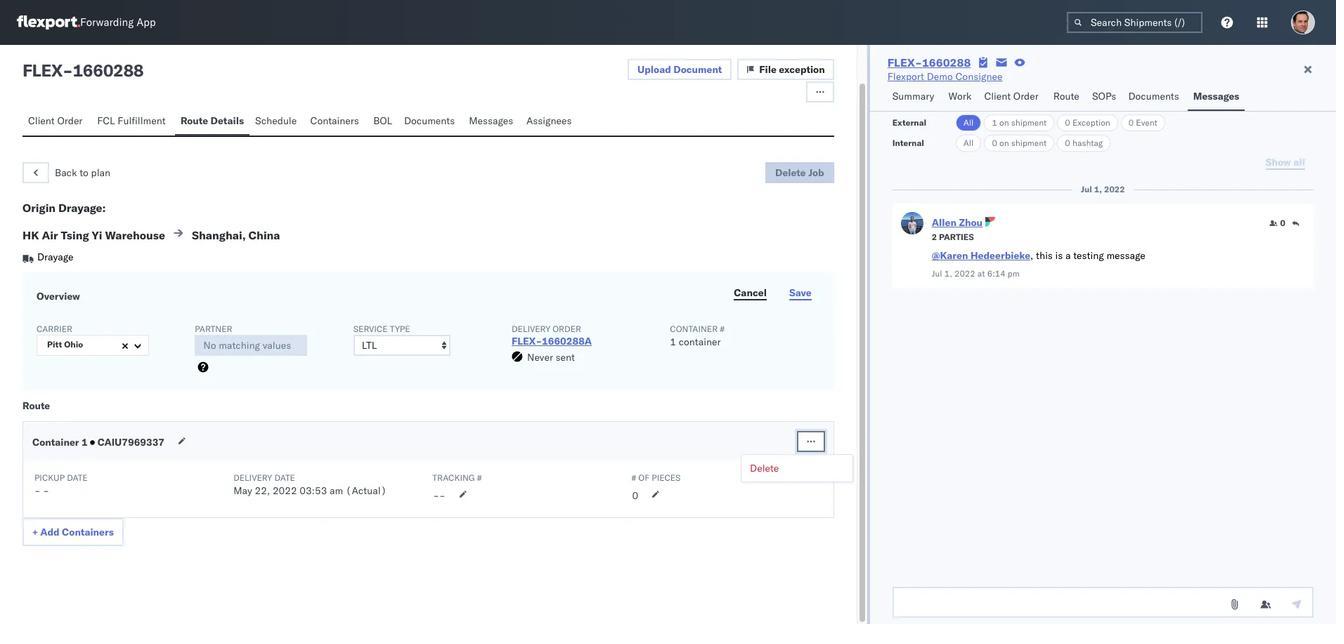 Task type: vqa. For each thing, say whether or not it's contained in the screenshot.
Schedule Delivery Appointment button
no



Task type: locate. For each thing, give the bounding box(es) containing it.
client
[[984, 90, 1011, 103], [28, 115, 55, 127]]

0
[[1065, 117, 1070, 128], [1129, 117, 1134, 128], [992, 138, 997, 148], [1065, 138, 1070, 148], [1280, 218, 1286, 228], [632, 490, 638, 503]]

1 horizontal spatial jul
[[1081, 184, 1092, 195]]

service
[[353, 324, 388, 335]]

1, inside @karen hedeerbieke , this is a testing message jul 1, 2022 at 6:14 pm
[[945, 269, 952, 279]]

date for 22,
[[274, 473, 295, 484]]

jul
[[1081, 184, 1092, 195], [932, 269, 942, 279]]

container inside container # 1 container
[[670, 324, 718, 335]]

route left details
[[181, 115, 208, 127]]

2022 left the at
[[955, 269, 976, 279]]

0 vertical spatial documents
[[1129, 90, 1179, 103]]

0 vertical spatial all button
[[956, 115, 982, 131]]

summary
[[893, 90, 934, 103]]

1 vertical spatial 1
[[670, 336, 676, 349]]

demo
[[927, 70, 953, 83]]

-
[[63, 60, 73, 81], [34, 485, 41, 498], [43, 485, 49, 498], [433, 490, 439, 503], [439, 490, 445, 503]]

# of pieces
[[632, 473, 681, 484]]

2 horizontal spatial 1
[[992, 117, 997, 128]]

client down "consignee"
[[984, 90, 1011, 103]]

1 horizontal spatial flex-
[[888, 56, 922, 70]]

1 vertical spatial 2022
[[955, 269, 976, 279]]

order left fcl at left top
[[57, 115, 83, 127]]

external
[[893, 117, 927, 128]]

assignees button
[[521, 108, 580, 136]]

flex- up the flexport
[[888, 56, 922, 70]]

2 vertical spatial route
[[22, 400, 50, 413]]

1 horizontal spatial documents
[[1129, 90, 1179, 103]]

0 horizontal spatial delivery
[[233, 473, 272, 484]]

ohio
[[64, 340, 83, 350]]

1 horizontal spatial containers
[[310, 115, 359, 127]]

0 vertical spatial client
[[984, 90, 1011, 103]]

1 vertical spatial jul
[[932, 269, 942, 279]]

on up 0 on shipment
[[1000, 117, 1009, 128]]

flexport
[[888, 70, 924, 83]]

0 vertical spatial messages
[[1193, 90, 1240, 103]]

flex- up the never
[[512, 335, 542, 348]]

0 horizontal spatial client order
[[28, 115, 83, 127]]

1 on shipment
[[992, 117, 1047, 128]]

1 vertical spatial client order
[[28, 115, 83, 127]]

0 vertical spatial delivery
[[512, 324, 550, 335]]

order
[[553, 324, 581, 335]]

container up the pickup
[[32, 437, 79, 449]]

1,
[[1094, 184, 1102, 195], [945, 269, 952, 279]]

1 vertical spatial delivery
[[233, 473, 272, 484]]

0 horizontal spatial order
[[57, 115, 83, 127]]

all button for 1
[[956, 115, 982, 131]]

client order left fcl at left top
[[28, 115, 83, 127]]

caiu7969337
[[95, 437, 165, 449]]

shipment for 0 on shipment
[[1011, 138, 1047, 148]]

service type
[[353, 324, 410, 335]]

0 horizontal spatial jul
[[932, 269, 942, 279]]

2 all from the top
[[964, 138, 974, 148]]

flex-
[[888, 56, 922, 70], [512, 335, 542, 348]]

tracking
[[433, 473, 475, 484]]

1 horizontal spatial date
[[274, 473, 295, 484]]

route details button
[[175, 108, 250, 136]]

1 horizontal spatial delivery
[[512, 324, 550, 335]]

0 vertical spatial flex-
[[888, 56, 922, 70]]

# right tracking
[[477, 473, 482, 484]]

client order up 1 on shipment
[[984, 90, 1039, 103]]

0 vertical spatial order
[[1013, 90, 1039, 103]]

work
[[949, 90, 972, 103]]

(actual)
[[346, 485, 387, 498]]

forwarding
[[80, 16, 134, 29]]

1 all from the top
[[964, 117, 974, 128]]

0 vertical spatial container
[[670, 324, 718, 335]]

2022 right "22," at the left bottom of page
[[273, 485, 297, 498]]

1 all button from the top
[[956, 115, 982, 131]]

on for 0
[[1000, 138, 1009, 148]]

messages
[[1193, 90, 1240, 103], [469, 115, 513, 127]]

0 horizontal spatial date
[[67, 473, 88, 484]]

#
[[720, 324, 725, 335], [477, 473, 482, 484], [632, 473, 636, 484]]

1 vertical spatial documents
[[404, 115, 455, 127]]

2 shipment from the top
[[1011, 138, 1047, 148]]

route up 0 exception
[[1053, 90, 1080, 103]]

2 parties button
[[932, 231, 974, 243]]

yi
[[92, 228, 102, 243]]

consignee
[[956, 70, 1003, 83]]

1 inside container # 1 container
[[670, 336, 676, 349]]

1 horizontal spatial messages button
[[1188, 84, 1245, 111]]

2 vertical spatial 2022
[[273, 485, 297, 498]]

client order
[[984, 90, 1039, 103], [28, 115, 83, 127]]

on down 1 on shipment
[[1000, 138, 1009, 148]]

,
[[1031, 250, 1034, 262]]

shipment up 0 on shipment
[[1011, 117, 1047, 128]]

0 vertical spatial all
[[964, 117, 974, 128]]

1 vertical spatial route
[[181, 115, 208, 127]]

0 horizontal spatial 2022
[[273, 485, 297, 498]]

0 horizontal spatial client
[[28, 115, 55, 127]]

1 vertical spatial container
[[32, 437, 79, 449]]

2 date from the left
[[274, 473, 295, 484]]

documents button right bol
[[399, 108, 463, 136]]

1, down @karen
[[945, 269, 952, 279]]

pickup date - -
[[34, 473, 88, 498]]

documents right bol button
[[404, 115, 455, 127]]

@karen hedeerbieke , this is a testing message jul 1, 2022 at 6:14 pm
[[932, 250, 1146, 279]]

1 left caiu7969337
[[82, 437, 88, 449]]

date inside pickup date - -
[[67, 473, 88, 484]]

warehouse
[[105, 228, 165, 243]]

0 vertical spatial route
[[1053, 90, 1080, 103]]

shanghai,
[[192, 228, 246, 243]]

0 horizontal spatial container
[[32, 437, 79, 449]]

container
[[679, 336, 721, 349]]

1 up 0 on shipment
[[992, 117, 997, 128]]

1 left 'container' at bottom
[[670, 336, 676, 349]]

delivery for delivery order
[[512, 324, 550, 335]]

containers right add
[[62, 527, 114, 539]]

0 horizontal spatial messages
[[469, 115, 513, 127]]

0 vertical spatial client order
[[984, 90, 1039, 103]]

2 on from the top
[[1000, 138, 1009, 148]]

hedeerbieke
[[971, 250, 1031, 262]]

1 vertical spatial messages
[[469, 115, 513, 127]]

2 horizontal spatial route
[[1053, 90, 1080, 103]]

on
[[1000, 117, 1009, 128], [1000, 138, 1009, 148]]

03:53
[[300, 485, 327, 498]]

0 horizontal spatial flex-
[[512, 335, 542, 348]]

2022
[[1104, 184, 1125, 195], [955, 269, 976, 279], [273, 485, 297, 498]]

1 horizontal spatial route
[[181, 115, 208, 127]]

client order button up 1 on shipment
[[979, 84, 1048, 111]]

order up 1 on shipment
[[1013, 90, 1039, 103]]

0 event
[[1129, 117, 1158, 128]]

date inside delivery date may 22, 2022 03:53 am (actual)
[[274, 473, 295, 484]]

2 horizontal spatial #
[[720, 324, 725, 335]]

pitt
[[47, 340, 62, 350]]

shipment down 1 on shipment
[[1011, 138, 1047, 148]]

1 horizontal spatial 2022
[[955, 269, 976, 279]]

1 vertical spatial order
[[57, 115, 83, 127]]

# left of
[[632, 473, 636, 484]]

date
[[67, 473, 88, 484], [274, 473, 295, 484]]

save button
[[781, 283, 820, 304]]

origin drayage:
[[22, 201, 106, 215]]

1 horizontal spatial container
[[670, 324, 718, 335]]

0 horizontal spatial 1,
[[945, 269, 952, 279]]

1 vertical spatial all
[[964, 138, 974, 148]]

add
[[40, 527, 59, 539]]

0 horizontal spatial #
[[477, 473, 482, 484]]

sops
[[1092, 90, 1117, 103]]

1 vertical spatial shipment
[[1011, 138, 1047, 148]]

0 vertical spatial 1,
[[1094, 184, 1102, 195]]

flexport demo consignee
[[888, 70, 1003, 83]]

@karen
[[932, 250, 968, 262]]

1 date from the left
[[67, 473, 88, 484]]

tsing
[[61, 228, 89, 243]]

1 on from the top
[[1000, 117, 1009, 128]]

1660288 up flexport demo consignee
[[922, 56, 971, 70]]

containers button
[[305, 108, 368, 136]]

2 horizontal spatial 2022
[[1104, 184, 1125, 195]]

2 all button from the top
[[956, 135, 982, 152]]

container # 1 container
[[670, 324, 725, 349]]

client down flex
[[28, 115, 55, 127]]

0 vertical spatial jul
[[1081, 184, 1092, 195]]

1, down hashtag
[[1094, 184, 1102, 195]]

flex-1660288 link
[[888, 56, 971, 70]]

2022 up message
[[1104, 184, 1125, 195]]

2
[[932, 232, 937, 243]]

delivery up flex-1660288a on the bottom left
[[512, 324, 550, 335]]

shipment for 1 on shipment
[[1011, 117, 1047, 128]]

1 horizontal spatial order
[[1013, 90, 1039, 103]]

jul down hashtag
[[1081, 184, 1092, 195]]

1 horizontal spatial 1660288
[[922, 56, 971, 70]]

0 horizontal spatial 1
[[82, 437, 88, 449]]

type
[[390, 324, 410, 335]]

0 vertical spatial 2022
[[1104, 184, 1125, 195]]

1660288 down forwarding
[[73, 60, 144, 81]]

1 vertical spatial 1,
[[945, 269, 952, 279]]

overview
[[37, 290, 80, 303]]

0 for exception
[[1065, 117, 1070, 128]]

client order button left fcl at left top
[[22, 108, 92, 136]]

# inside container # 1 container
[[720, 324, 725, 335]]

None text field
[[195, 335, 307, 356], [893, 588, 1314, 619], [195, 335, 307, 356], [893, 588, 1314, 619]]

documents up event
[[1129, 90, 1179, 103]]

delivery order
[[512, 324, 581, 335]]

1 vertical spatial containers
[[62, 527, 114, 539]]

container up 'container' at bottom
[[670, 324, 718, 335]]

0 horizontal spatial documents
[[404, 115, 455, 127]]

messages button
[[1188, 84, 1245, 111], [463, 108, 521, 136]]

0 vertical spatial containers
[[310, 115, 359, 127]]

route up container 1
[[22, 400, 50, 413]]

delivery inside delivery date may 22, 2022 03:53 am (actual)
[[233, 473, 272, 484]]

1 horizontal spatial 1
[[670, 336, 676, 349]]

0 vertical spatial shipment
[[1011, 117, 1047, 128]]

1 vertical spatial all button
[[956, 135, 982, 152]]

jul down @karen
[[932, 269, 942, 279]]

2022 inside delivery date may 22, 2022 03:53 am (actual)
[[273, 485, 297, 498]]

delivery up "22," at the left bottom of page
[[233, 473, 272, 484]]

0 for on
[[992, 138, 997, 148]]

1 horizontal spatial client order
[[984, 90, 1039, 103]]

1 shipment from the top
[[1011, 117, 1047, 128]]

0 horizontal spatial messages button
[[463, 108, 521, 136]]

1 vertical spatial on
[[1000, 138, 1009, 148]]

0 horizontal spatial containers
[[62, 527, 114, 539]]

0 vertical spatial on
[[1000, 117, 1009, 128]]

flexport demo consignee link
[[888, 70, 1003, 84]]

1 vertical spatial flex-
[[512, 335, 542, 348]]

containers left bol
[[310, 115, 359, 127]]

# up 'container' at bottom
[[720, 324, 725, 335]]

allen
[[932, 217, 957, 229]]

0 horizontal spatial route
[[22, 400, 50, 413]]

documents button up event
[[1123, 84, 1188, 111]]

flex - 1660288
[[22, 60, 144, 81]]

origin
[[22, 201, 56, 215]]

route button
[[1048, 84, 1087, 111]]

all button
[[956, 115, 982, 131], [956, 135, 982, 152]]

pm
[[1008, 269, 1020, 279]]

fcl fulfillment
[[97, 115, 166, 127]]

pitt ohio
[[47, 340, 83, 350]]



Task type: describe. For each thing, give the bounding box(es) containing it.
0 button
[[1269, 218, 1286, 229]]

on for 1
[[1000, 117, 1009, 128]]

0 vertical spatial 1
[[992, 117, 997, 128]]

date for -
[[67, 473, 88, 484]]

all for 0
[[964, 138, 974, 148]]

document
[[674, 63, 722, 76]]

@karen hedeerbieke button
[[932, 250, 1031, 262]]

is
[[1056, 250, 1063, 262]]

save
[[789, 286, 812, 299]]

zhou
[[959, 217, 983, 229]]

drayage
[[37, 251, 73, 264]]

shanghai, china
[[192, 228, 280, 243]]

0 exception
[[1065, 117, 1110, 128]]

all for 1
[[964, 117, 974, 128]]

this
[[1036, 250, 1053, 262]]

upload document button
[[628, 59, 732, 80]]

--
[[433, 490, 445, 503]]

1 vertical spatial client
[[28, 115, 55, 127]]

documents for documents button to the right
[[1129, 90, 1179, 103]]

flex-1660288
[[888, 56, 971, 70]]

1 horizontal spatial #
[[632, 473, 636, 484]]

all button for 0
[[956, 135, 982, 152]]

1 horizontal spatial client
[[984, 90, 1011, 103]]

0 for event
[[1129, 117, 1134, 128]]

1660288a
[[542, 335, 592, 348]]

flex-1660288a
[[512, 335, 592, 348]]

exception
[[1073, 117, 1110, 128]]

0 hashtag
[[1065, 138, 1103, 148]]

sent
[[556, 351, 575, 364]]

pickup
[[34, 473, 65, 484]]

file
[[759, 63, 777, 76]]

flex- for 1660288
[[888, 56, 922, 70]]

route details
[[181, 115, 244, 127]]

fulfillment
[[118, 115, 166, 127]]

bol
[[373, 115, 392, 127]]

carrier
[[37, 324, 72, 335]]

flexport. image
[[17, 15, 80, 30]]

0 horizontal spatial 1660288
[[73, 60, 144, 81]]

jul inside @karen hedeerbieke , this is a testing message jul 1, 2022 at 6:14 pm
[[932, 269, 942, 279]]

order for leftmost client order button
[[57, 115, 83, 127]]

0 inside button
[[1280, 218, 1286, 228]]

event
[[1136, 117, 1158, 128]]

tracking #
[[433, 473, 482, 484]]

testing
[[1073, 250, 1104, 262]]

+ add containers button
[[22, 519, 124, 547]]

1 horizontal spatial 1,
[[1094, 184, 1102, 195]]

am
[[330, 485, 343, 498]]

assignees
[[526, 115, 572, 127]]

back to plan
[[55, 167, 110, 179]]

containers inside button
[[62, 527, 114, 539]]

fcl
[[97, 115, 115, 127]]

cancel button
[[726, 283, 775, 304]]

back
[[55, 167, 77, 179]]

container 1
[[32, 437, 90, 449]]

+ add containers
[[32, 527, 114, 539]]

upload
[[638, 63, 671, 76]]

flex- for 1660288a
[[512, 335, 542, 348]]

containers inside button
[[310, 115, 359, 127]]

hk
[[22, 228, 39, 243]]

never
[[527, 351, 553, 364]]

bol button
[[368, 108, 399, 136]]

22,
[[255, 485, 270, 498]]

container for container 1
[[32, 437, 79, 449]]

forwarding app link
[[17, 15, 156, 30]]

1 horizontal spatial messages
[[1193, 90, 1240, 103]]

0 horizontal spatial client order button
[[22, 108, 92, 136]]

route for route details
[[181, 115, 208, 127]]

upload document
[[638, 63, 722, 76]]

documents for documents button to the left
[[404, 115, 455, 127]]

order for right client order button
[[1013, 90, 1039, 103]]

details
[[211, 115, 244, 127]]

pieces
[[652, 473, 681, 484]]

Search Shipments (/) text field
[[1067, 12, 1203, 33]]

summary button
[[887, 84, 943, 111]]

allen zhou
[[932, 217, 983, 229]]

work button
[[943, 84, 979, 111]]

flex-1660288a button
[[512, 335, 592, 348]]

delivery for delivery date may 22, 2022 03:53 am (actual)
[[233, 473, 272, 484]]

# for tracking #
[[477, 473, 482, 484]]

hk air tsing yi warehouse
[[22, 228, 165, 243]]

hashtag
[[1073, 138, 1103, 148]]

parties
[[939, 232, 974, 243]]

2 parties
[[932, 232, 974, 243]]

may
[[233, 485, 252, 498]]

0 on shipment
[[992, 138, 1047, 148]]

route for route button
[[1053, 90, 1080, 103]]

2 vertical spatial 1
[[82, 437, 88, 449]]

cancel
[[734, 286, 767, 299]]

never sent
[[527, 351, 575, 364]]

partner
[[195, 324, 232, 335]]

sops button
[[1087, 84, 1123, 111]]

# for container # 1 container
[[720, 324, 725, 335]]

to
[[80, 167, 88, 179]]

1 horizontal spatial documents button
[[1123, 84, 1188, 111]]

0 for hashtag
[[1065, 138, 1070, 148]]

china
[[249, 228, 280, 243]]

app
[[136, 16, 156, 29]]

allen zhou button
[[932, 217, 983, 229]]

container for container # 1 container
[[670, 324, 718, 335]]

0 horizontal spatial documents button
[[399, 108, 463, 136]]

forwarding app
[[80, 16, 156, 29]]

internal
[[893, 138, 924, 148]]

air
[[42, 228, 58, 243]]

exception
[[779, 63, 825, 76]]

1 horizontal spatial client order button
[[979, 84, 1048, 111]]

fcl fulfillment button
[[92, 108, 175, 136]]

2022 inside @karen hedeerbieke , this is a testing message jul 1, 2022 at 6:14 pm
[[955, 269, 976, 279]]

file exception
[[759, 63, 825, 76]]

+
[[32, 527, 38, 539]]



